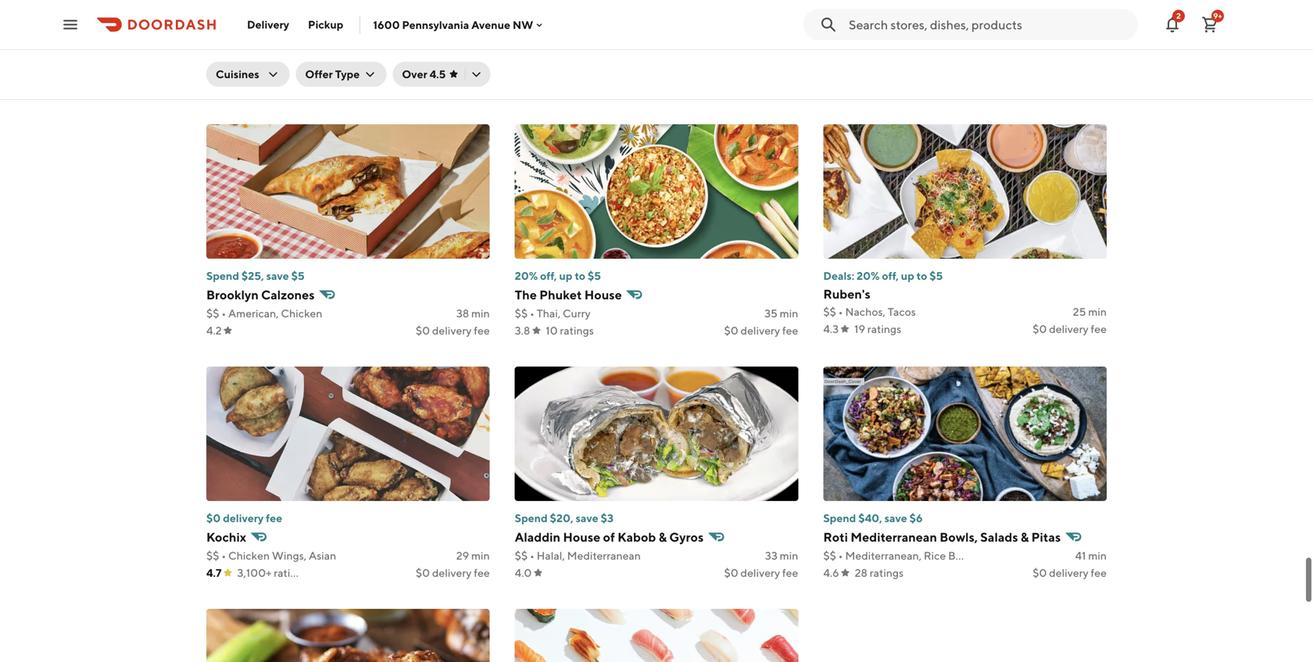 Task type: vqa. For each thing, say whether or not it's contained in the screenshot.


Task type: locate. For each thing, give the bounding box(es) containing it.
delivery
[[432, 82, 472, 95], [1050, 323, 1089, 336], [432, 324, 472, 337], [741, 324, 781, 337], [223, 512, 264, 525], [432, 567, 472, 580], [741, 567, 781, 580], [1050, 567, 1089, 580]]

ratings
[[260, 82, 294, 95], [868, 323, 902, 336], [560, 324, 594, 337], [274, 567, 308, 580], [870, 567, 904, 580]]

$0 delivery fee down "41"
[[1033, 567, 1107, 580]]

• down the kochix
[[222, 549, 226, 562]]

spend $25, save $3
[[206, 27, 304, 40]]

spend up the pho
[[515, 27, 548, 40]]

$0 delivery fee down 33
[[725, 567, 799, 580]]

up up the phuket house
[[560, 269, 573, 282]]

2 to from the left
[[917, 269, 928, 282]]

fee for fire ass thai
[[474, 82, 490, 95]]

1 horizontal spatial thai,
[[537, 307, 561, 320]]

fee down 33 min
[[783, 567, 799, 580]]

grill
[[635, 45, 660, 60]]

save for aladdin house of kabob & gyros
[[576, 512, 599, 525]]

up
[[560, 269, 573, 282], [902, 269, 915, 282]]

save left $12
[[883, 27, 906, 40]]

delivery button
[[238, 12, 299, 37]]

spend $75, save $12
[[824, 27, 926, 40]]

1 & from the left
[[659, 530, 667, 545]]

the
[[515, 287, 537, 302]]

& for gyros
[[659, 530, 667, 545]]

• down roti
[[839, 549, 844, 562]]

save
[[266, 27, 289, 40], [575, 27, 598, 40], [883, 27, 906, 40], [266, 269, 289, 282], [576, 512, 599, 525], [885, 512, 908, 525]]

20% up the
[[515, 269, 538, 282]]

off, up phuket
[[540, 269, 557, 282]]

$25,
[[242, 27, 264, 40], [242, 269, 264, 282]]

cuisines button
[[206, 62, 290, 87]]

offer
[[305, 68, 333, 81]]

$0 delivery fee down 38
[[416, 324, 490, 337]]

calzones
[[261, 287, 315, 302]]

fee for kochix
[[474, 567, 490, 580]]

ratings down mediterranean,
[[870, 567, 904, 580]]

delivery down 35
[[741, 324, 781, 337]]

min right 35
[[780, 307, 799, 320]]

off, up tacos
[[883, 269, 899, 282]]

spend up aladdin
[[515, 512, 548, 525]]

salads
[[981, 530, 1019, 545]]

$5
[[600, 27, 613, 40], [291, 269, 305, 282], [588, 269, 601, 282], [930, 269, 943, 282]]

& left the gyros
[[659, 530, 667, 545]]

spend up fire
[[206, 27, 239, 40]]

bowls,
[[940, 530, 978, 545]]

0 vertical spatial noodles
[[559, 45, 608, 60]]

fee left 4.0
[[474, 567, 490, 580]]

fee
[[474, 82, 490, 95], [1091, 323, 1107, 336], [474, 324, 490, 337], [783, 324, 799, 337], [266, 512, 283, 525], [474, 567, 490, 580], [783, 567, 799, 580], [1091, 567, 1107, 580]]

save up the calzones
[[266, 269, 289, 282]]

thai, down the ass
[[228, 65, 252, 77]]

2 29 from the top
[[457, 549, 469, 562]]

pitas
[[1032, 530, 1062, 545]]

0 horizontal spatial mediterranean
[[567, 549, 641, 562]]

$0 delivery fee left 4.0
[[416, 567, 490, 580]]

ratings down the 'wings,'
[[274, 567, 308, 580]]

1 horizontal spatial off,
[[883, 269, 899, 282]]

2 off, from the left
[[883, 269, 899, 282]]

$$
[[206, 65, 219, 77], [824, 305, 837, 318], [206, 307, 219, 320], [515, 307, 528, 320], [206, 549, 219, 562], [515, 549, 528, 562], [824, 549, 837, 562]]

$$ for fire ass thai
[[206, 65, 219, 77]]

delivery down 38
[[432, 324, 472, 337]]

min right 4.5 at the top of page
[[472, 65, 490, 77]]

spend $35, save $5
[[515, 27, 613, 40]]

roti mediterranean bowls, salads & pitas
[[824, 530, 1062, 545]]

• for fire ass thai
[[222, 65, 226, 77]]

spend up brooklyn
[[206, 269, 239, 282]]

1 vertical spatial 29
[[457, 549, 469, 562]]

$$ for roti mediterranean bowls, salads & pitas
[[824, 549, 837, 562]]

29 min left the halal,
[[457, 549, 490, 562]]

0 horizontal spatial off,
[[540, 269, 557, 282]]

1 vertical spatial $3
[[601, 512, 614, 525]]

• left the halal,
[[530, 549, 535, 562]]

$3 up of
[[601, 512, 614, 525]]

2 & from the left
[[1021, 530, 1030, 545]]

min right 33
[[780, 549, 799, 562]]

delivery down 4.5 at the top of page
[[432, 82, 472, 95]]

$$ up 4.7
[[206, 549, 219, 562]]

save right $20,
[[576, 512, 599, 525]]

1 29 from the top
[[457, 65, 469, 77]]

fee down 35 min
[[783, 324, 799, 337]]

1 vertical spatial thai,
[[537, 307, 561, 320]]

spend
[[206, 27, 239, 40], [515, 27, 548, 40], [824, 27, 857, 40], [206, 269, 239, 282], [515, 512, 548, 525], [824, 512, 857, 525]]

spend up roti
[[824, 512, 857, 525]]

0 horizontal spatial up
[[560, 269, 573, 282]]

28 ratings
[[855, 567, 904, 580]]

• for aladdin house of kabob & gyros
[[530, 549, 535, 562]]

delivery for aladdin house of kabob & gyros
[[741, 567, 781, 580]]

ratings down curry
[[560, 324, 594, 337]]

&
[[659, 530, 667, 545], [1021, 530, 1030, 545]]

$6
[[910, 512, 923, 525]]

$5 inside deals: 20% off, up to $5 ruben's
[[930, 269, 943, 282]]

• down fire
[[222, 65, 226, 77]]

type
[[335, 68, 360, 81]]

1 horizontal spatial &
[[1021, 530, 1030, 545]]

min right 25
[[1089, 305, 1107, 318]]

1 vertical spatial $25,
[[242, 269, 264, 282]]

house up curry
[[585, 287, 622, 302]]

over
[[402, 68, 428, 81]]

4.4
[[206, 82, 222, 95]]

2 20% from the left
[[857, 269, 880, 282]]

min for mediterranean
[[1089, 549, 1107, 562]]

delivery
[[247, 18, 289, 31]]

noodles down spend $35, save $5 on the top
[[559, 45, 608, 60]]

0 horizontal spatial to
[[575, 269, 586, 282]]

delivery for the phuket house
[[741, 324, 781, 337]]

20% off, up to $5
[[515, 269, 601, 282]]

$3
[[291, 27, 304, 40], [601, 512, 614, 525]]

offer type button
[[296, 62, 387, 87]]

save up thai
[[266, 27, 289, 40]]

pho 88 noodles and grill
[[515, 45, 660, 60]]

delivery left 4.0
[[432, 567, 472, 580]]

1 20% from the left
[[515, 269, 538, 282]]

$3 left pickup
[[291, 27, 304, 40]]

2 up from the left
[[902, 269, 915, 282]]

$0
[[416, 82, 430, 95], [1033, 323, 1048, 336], [416, 324, 430, 337], [725, 324, 739, 337], [206, 512, 221, 525], [416, 567, 430, 580], [725, 567, 739, 580], [1033, 567, 1048, 580]]

ratings right 368
[[260, 82, 294, 95]]

0 horizontal spatial $3
[[291, 27, 304, 40]]

1 29 min from the top
[[457, 65, 490, 77]]

delivery down 33
[[741, 567, 781, 580]]

2 29 min from the top
[[457, 549, 490, 562]]

1 vertical spatial 29 min
[[457, 549, 490, 562]]

min right "41"
[[1089, 549, 1107, 562]]

1 horizontal spatial up
[[902, 269, 915, 282]]

fee for roti mediterranean bowls, salads & pitas
[[1091, 567, 1107, 580]]

min
[[472, 65, 490, 77], [1089, 305, 1107, 318], [472, 307, 490, 320], [780, 307, 799, 320], [472, 549, 490, 562], [780, 549, 799, 562], [1089, 549, 1107, 562]]

0 horizontal spatial &
[[659, 530, 667, 545]]

fee down 38 min
[[474, 324, 490, 337]]

$$ up 4.6
[[824, 549, 837, 562]]

• down ruben's
[[839, 305, 844, 318]]

1 horizontal spatial noodles
[[559, 45, 608, 60]]

1 horizontal spatial to
[[917, 269, 928, 282]]

$$ up 4.2 at left
[[206, 307, 219, 320]]

fee down 41 min
[[1091, 567, 1107, 580]]

save up pho 88 noodles and grill
[[575, 27, 598, 40]]

chicken up 3,100+
[[228, 549, 270, 562]]

$25, up brooklyn calzones
[[242, 269, 264, 282]]

0 vertical spatial 29
[[457, 65, 469, 77]]

• down the
[[530, 307, 535, 320]]

$0 delivery fee
[[416, 82, 490, 95], [1033, 323, 1107, 336], [416, 324, 490, 337], [725, 324, 799, 337], [206, 512, 283, 525], [416, 567, 490, 580], [725, 567, 799, 580], [1033, 567, 1107, 580]]

mediterranean up $$ • mediterranean, rice bowl
[[851, 530, 938, 545]]

$35,
[[550, 27, 573, 40]]

$12
[[908, 27, 926, 40]]

min left the halal,
[[472, 549, 490, 562]]

to
[[575, 269, 586, 282], [917, 269, 928, 282]]

spend $25, save $5
[[206, 269, 305, 282]]

35 min
[[765, 307, 799, 320]]

29 for kochix
[[457, 549, 469, 562]]

chicken down the calzones
[[281, 307, 323, 320]]

spend up boqueria
[[824, 27, 857, 40]]

bowl
[[949, 549, 974, 562]]

0 vertical spatial $3
[[291, 27, 304, 40]]

0 vertical spatial mediterranean
[[851, 530, 938, 545]]

10 ratings
[[546, 324, 594, 337]]

delivery down 25
[[1050, 323, 1089, 336]]

thai,
[[228, 65, 252, 77], [537, 307, 561, 320]]

•
[[222, 65, 226, 77], [839, 305, 844, 318], [222, 307, 226, 320], [530, 307, 535, 320], [222, 549, 226, 562], [530, 549, 535, 562], [839, 549, 844, 562]]

off,
[[540, 269, 557, 282], [883, 269, 899, 282]]

of
[[603, 530, 615, 545]]

noodles up 368 ratings
[[254, 65, 296, 77]]

$$ up 3.8
[[515, 307, 528, 320]]

$0 for kochix
[[416, 567, 430, 580]]

1 horizontal spatial mediterranean
[[851, 530, 938, 545]]

$20,
[[550, 512, 574, 525]]

1 horizontal spatial 20%
[[857, 269, 880, 282]]

up up tacos
[[902, 269, 915, 282]]

fire ass thai
[[206, 45, 280, 60]]

to inside deals: 20% off, up to $5 ruben's
[[917, 269, 928, 282]]

20% up ruben's
[[857, 269, 880, 282]]

2 $25, from the top
[[242, 269, 264, 282]]

fire
[[206, 45, 230, 60]]

1 horizontal spatial $3
[[601, 512, 614, 525]]

fee down avenue at left top
[[474, 82, 490, 95]]

0 horizontal spatial thai,
[[228, 65, 252, 77]]

2
[[1177, 11, 1182, 20]]

mediterranean
[[851, 530, 938, 545], [567, 549, 641, 562]]

$0 delivery fee down 4.5 at the top of page
[[416, 82, 490, 95]]

1 horizontal spatial chicken
[[281, 307, 323, 320]]

1600 pennsylvania avenue nw button
[[373, 18, 546, 31]]

pickup button
[[299, 12, 353, 37]]

thai, for ass
[[228, 65, 252, 77]]

• for kochix
[[222, 549, 226, 562]]

1 vertical spatial noodles
[[254, 65, 296, 77]]

38 min
[[457, 307, 490, 320]]

$0 delivery fee down 35
[[725, 324, 799, 337]]

chicken
[[281, 307, 323, 320], [228, 549, 270, 562]]

delivery for kochix
[[432, 567, 472, 580]]

phuket
[[540, 287, 582, 302]]

$25, up fire ass thai
[[242, 27, 264, 40]]

american,
[[228, 307, 279, 320]]

save for pho 88 noodles and grill
[[575, 27, 598, 40]]

• for roti mediterranean bowls, salads & pitas
[[839, 549, 844, 562]]

$$ up the 4.4
[[206, 65, 219, 77]]

0 horizontal spatial 20%
[[515, 269, 538, 282]]

$0 delivery fee for aladdin house of kabob & gyros
[[725, 567, 799, 580]]

• up 4.2 at left
[[222, 307, 226, 320]]

25 min
[[1074, 305, 1107, 318]]

delivery for brooklyn calzones
[[432, 324, 472, 337]]

$$ up 4.0
[[515, 549, 528, 562]]

spend $20, save $3
[[515, 512, 614, 525]]

& left pitas
[[1021, 530, 1030, 545]]

over 4.5 button
[[393, 62, 491, 87]]

1 vertical spatial chicken
[[228, 549, 270, 562]]

house up $$ • halal, mediterranean
[[563, 530, 601, 545]]

$0 delivery fee for fire ass thai
[[416, 82, 490, 95]]

save left $6 at the right bottom of the page
[[885, 512, 908, 525]]

off, inside deals: 20% off, up to $5 ruben's
[[883, 269, 899, 282]]

thai
[[255, 45, 280, 60]]

1 $25, from the top
[[242, 27, 264, 40]]

mediterranean down of
[[567, 549, 641, 562]]

0 vertical spatial 29 min
[[457, 65, 490, 77]]

29
[[457, 65, 469, 77], [457, 549, 469, 562]]

delivery down "41"
[[1050, 567, 1089, 580]]

$$ • chicken wings, asian
[[206, 549, 337, 562]]

fee for brooklyn calzones
[[474, 324, 490, 337]]

Store search: begin typing to search for stores available on DoorDash text field
[[849, 16, 1129, 33]]

29 min right 4.5 at the top of page
[[457, 65, 490, 77]]

min right 38
[[472, 307, 490, 320]]

$0 for fire ass thai
[[416, 82, 430, 95]]

avenue
[[472, 18, 511, 31]]

1600 pennsylvania avenue nw
[[373, 18, 534, 31]]

0 vertical spatial $25,
[[242, 27, 264, 40]]

3.8
[[515, 324, 530, 337]]

0 vertical spatial thai,
[[228, 65, 252, 77]]

thai, up 10
[[537, 307, 561, 320]]

25
[[1074, 305, 1087, 318]]



Task type: describe. For each thing, give the bounding box(es) containing it.
3,100+ ratings
[[237, 567, 308, 580]]

0 vertical spatial house
[[585, 287, 622, 302]]

and
[[610, 45, 632, 60]]

spend for fire ass thai
[[206, 27, 239, 40]]

1 vertical spatial house
[[563, 530, 601, 545]]

delivery for fire ass thai
[[432, 82, 472, 95]]

$$ • nachos, tacos
[[824, 305, 917, 318]]

41
[[1076, 549, 1087, 562]]

$3 for of
[[601, 512, 614, 525]]

$$ • american, chicken
[[206, 307, 323, 320]]

$$ • halal, mediterranean
[[515, 549, 641, 562]]

1 up from the left
[[560, 269, 573, 282]]

4.0
[[515, 567, 532, 580]]

ratings for mediterranean
[[870, 567, 904, 580]]

0 vertical spatial chicken
[[281, 307, 323, 320]]

1 vertical spatial mediterranean
[[567, 549, 641, 562]]

$0 delivery fee for kochix
[[416, 567, 490, 580]]

up inside deals: 20% off, up to $5 ruben's
[[902, 269, 915, 282]]

1 items, open order cart image
[[1201, 15, 1220, 34]]

ass
[[232, 45, 253, 60]]

save for brooklyn calzones
[[266, 269, 289, 282]]

10
[[546, 324, 558, 337]]

$25, for calzones
[[242, 269, 264, 282]]

$0 for brooklyn calzones
[[416, 324, 430, 337]]

over 4.5
[[402, 68, 446, 81]]

spend for aladdin house of kabob & gyros
[[515, 512, 548, 525]]

3,100+
[[237, 567, 272, 580]]

29 min for fire ass thai
[[457, 65, 490, 77]]

offer type
[[305, 68, 360, 81]]

9+ button
[[1195, 9, 1226, 40]]

• for the phuket house
[[530, 307, 535, 320]]

$0 for aladdin house of kabob & gyros
[[725, 567, 739, 580]]

ratings for phuket
[[560, 324, 594, 337]]

gyros
[[670, 530, 704, 545]]

41 min
[[1076, 549, 1107, 562]]

min for calzones
[[472, 307, 490, 320]]

fee up $$ • chicken wings, asian
[[266, 512, 283, 525]]

29 min for kochix
[[457, 549, 490, 562]]

pho
[[515, 45, 539, 60]]

fee for the phuket house
[[783, 324, 799, 337]]

cuisines
[[216, 68, 259, 81]]

fee for aladdin house of kabob & gyros
[[783, 567, 799, 580]]

368
[[238, 82, 257, 95]]

$$ for kochix
[[206, 549, 219, 562]]

ruben's
[[824, 287, 871, 302]]

brooklyn calzones
[[206, 287, 315, 302]]

4.5
[[430, 68, 446, 81]]

& for pitas
[[1021, 530, 1030, 545]]

88
[[541, 45, 556, 60]]

• for brooklyn calzones
[[222, 307, 226, 320]]

$0 delivery fee for brooklyn calzones
[[416, 324, 490, 337]]

$$ for brooklyn calzones
[[206, 307, 219, 320]]

tacos
[[888, 305, 917, 318]]

min for phuket
[[780, 307, 799, 320]]

$25, for ass
[[242, 27, 264, 40]]

$0 for roti mediterranean bowls, salads & pitas
[[1033, 567, 1048, 580]]

deals: 20% off, up to $5 ruben's
[[824, 269, 943, 302]]

fee down 25 min
[[1091, 323, 1107, 336]]

$0 for the phuket house
[[725, 324, 739, 337]]

ratings for ass
[[260, 82, 294, 95]]

wings,
[[272, 549, 307, 562]]

min for house
[[780, 549, 799, 562]]

$75,
[[859, 27, 881, 40]]

kochix
[[206, 530, 246, 545]]

$0 delivery fee up the kochix
[[206, 512, 283, 525]]

$40,
[[859, 512, 883, 525]]

spend for roti mediterranean bowls, salads & pitas
[[824, 512, 857, 525]]

roti
[[824, 530, 849, 545]]

mediterranean,
[[846, 549, 922, 562]]

aladdin
[[515, 530, 561, 545]]

$$ • mediterranean, rice bowl
[[824, 549, 974, 562]]

spend $40, save $6
[[824, 512, 923, 525]]

kabob
[[618, 530, 656, 545]]

33
[[766, 549, 778, 562]]

pennsylvania
[[402, 18, 469, 31]]

brooklyn
[[206, 287, 259, 302]]

$0 delivery fee for roti mediterranean bowls, salads & pitas
[[1033, 567, 1107, 580]]

$$ up 4.3
[[824, 305, 837, 318]]

$$ for the phuket house
[[515, 307, 528, 320]]

19 ratings
[[855, 323, 902, 336]]

19
[[855, 323, 866, 336]]

38
[[457, 307, 469, 320]]

save for roti mediterranean bowls, salads & pitas
[[885, 512, 908, 525]]

0 horizontal spatial noodles
[[254, 65, 296, 77]]

4.2
[[206, 324, 222, 337]]

$0 delivery fee for the phuket house
[[725, 324, 799, 337]]

thai, for phuket
[[537, 307, 561, 320]]

20% inside deals: 20% off, up to $5 ruben's
[[857, 269, 880, 282]]

1 off, from the left
[[540, 269, 557, 282]]

delivery for roti mediterranean bowls, salads & pitas
[[1050, 567, 1089, 580]]

368 ratings
[[238, 82, 294, 95]]

$$ for aladdin house of kabob & gyros
[[515, 549, 528, 562]]

29 for fire ass thai
[[457, 65, 469, 77]]

9+
[[1214, 11, 1223, 20]]

pickup
[[308, 18, 344, 31]]

save for fire ass thai
[[266, 27, 289, 40]]

spend for boqueria
[[824, 27, 857, 40]]

boqueria
[[824, 45, 877, 60]]

nachos,
[[846, 305, 886, 318]]

28
[[855, 567, 868, 580]]

curry
[[563, 307, 591, 320]]

min for ass
[[472, 65, 490, 77]]

$0 delivery fee down 25
[[1033, 323, 1107, 336]]

0 horizontal spatial chicken
[[228, 549, 270, 562]]

$3 for thai
[[291, 27, 304, 40]]

4.3
[[824, 323, 839, 336]]

4.6
[[824, 567, 840, 580]]

spend for pho 88 noodles and grill
[[515, 27, 548, 40]]

1 to from the left
[[575, 269, 586, 282]]

nw
[[513, 18, 534, 31]]

spend for brooklyn calzones
[[206, 269, 239, 282]]

4.7
[[206, 567, 222, 580]]

open menu image
[[61, 15, 80, 34]]

delivery up the kochix
[[223, 512, 264, 525]]

aladdin house of kabob & gyros
[[515, 530, 704, 545]]

asian
[[309, 549, 337, 562]]

ratings down $$ • nachos, tacos
[[868, 323, 902, 336]]

halal,
[[537, 549, 565, 562]]

the phuket house
[[515, 287, 622, 302]]

35
[[765, 307, 778, 320]]

33 min
[[766, 549, 799, 562]]

deals:
[[824, 269, 855, 282]]

rice
[[924, 549, 947, 562]]

save for boqueria
[[883, 27, 906, 40]]

notification bell image
[[1164, 15, 1183, 34]]

$$ • thai, noodles
[[206, 65, 296, 77]]



